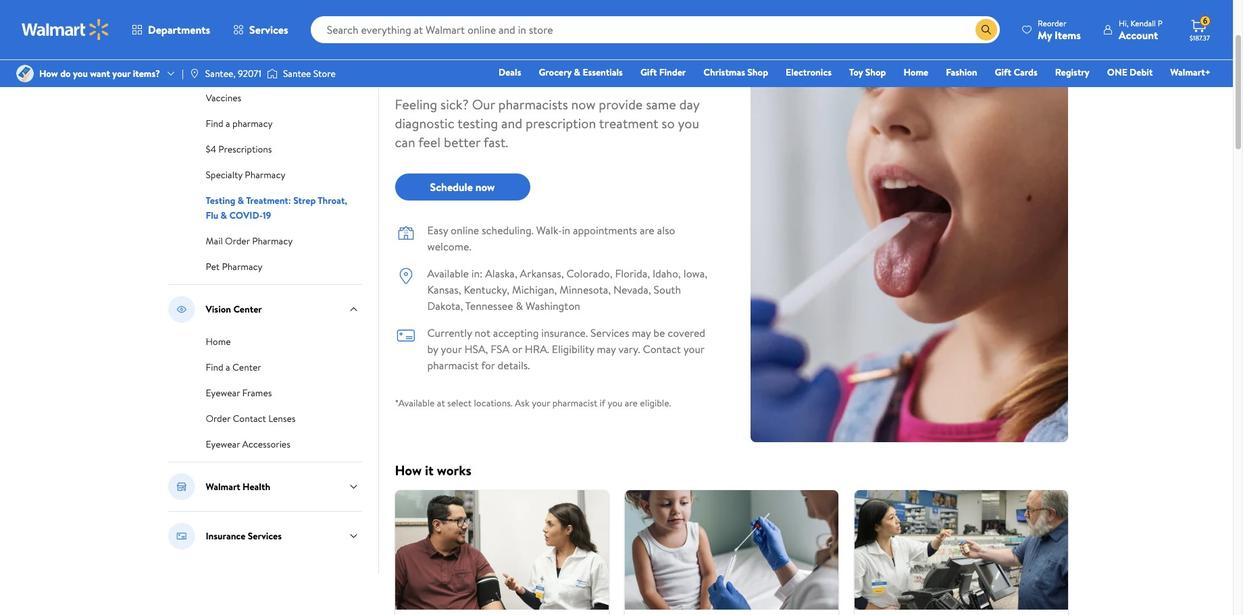 Task type: vqa. For each thing, say whether or not it's contained in the screenshot.
Cards
yes



Task type: describe. For each thing, give the bounding box(es) containing it.
santee
[[283, 67, 311, 80]]

fashion
[[946, 66, 978, 79]]

vision
[[206, 303, 231, 316]]

south
[[654, 283, 681, 297]]

ask
[[515, 397, 530, 410]]

your down covered
[[684, 342, 705, 357]]

idaho,
[[653, 266, 681, 281]]

your right ask on the bottom
[[532, 397, 550, 410]]

our
[[472, 95, 495, 114]]

gift finder
[[641, 66, 686, 79]]

mail order pharmacy
[[206, 235, 293, 248]]

refill prescriptions
[[206, 40, 283, 53]]

my
[[1038, 27, 1053, 42]]

details.
[[498, 358, 530, 373]]

& up essentials
[[609, 11, 628, 51]]

prescriptions for refill prescriptions
[[229, 40, 283, 53]]

easy online scheduling. walk-in appointments are also welcome.
[[428, 223, 676, 254]]

flu inside the testing & treatment for strep throat, flu & covid-19
[[564, 11, 602, 51]]

do
[[60, 67, 71, 80]]

|
[[182, 67, 184, 80]]

store
[[313, 67, 336, 80]]

shop for toy shop
[[866, 66, 886, 79]]

walmart insurance services image
[[168, 523, 195, 550]]

also
[[657, 223, 676, 238]]

& up mail
[[221, 209, 227, 222]]

your right want
[[112, 67, 131, 80]]

deals link
[[493, 65, 527, 80]]

feeling sick? our pharmacists now provide same day diagnostic testing and prescription treatment so you can feel better fast.
[[395, 95, 700, 151]]

walmart+ link
[[1165, 65, 1217, 80]]

19 inside the testing & treatment for strep throat, flu & covid-19
[[495, 47, 521, 87]]

vary.
[[619, 342, 640, 357]]

*available
[[395, 397, 435, 410]]

contact inside currently not accepting insurance. services may be covered by your hsa, fsa or hra. eligibility may vary. contact your pharmacist for details.
[[643, 342, 681, 357]]

covid- inside testing & treatment: strep throat, flu & covid-19
[[229, 209, 263, 222]]

available in: alaska, arkansas, colorado, florida, idaho, iowa, kansas, kentucky, michigan, minnesota, nevada, south dakota, tennessee & washington
[[428, 266, 708, 314]]

works
[[437, 462, 472, 480]]

want
[[90, 67, 110, 80]]

*available at select locations. ask your pharmacist if you are eligible.
[[395, 397, 671, 410]]

toy
[[850, 66, 863, 79]]

walmart
[[206, 481, 240, 494]]

find a center
[[206, 361, 261, 374]]

kendall
[[1131, 17, 1156, 29]]

easy online scheduling. walk-in appointments are also welcome. image
[[395, 222, 417, 244]]

dakota,
[[428, 299, 463, 314]]

how do you want your items?
[[39, 67, 160, 80]]

hra.
[[525, 342, 549, 357]]

online
[[451, 223, 479, 238]]

eyewear for eyewear accessories
[[206, 438, 240, 452]]

by
[[428, 342, 438, 357]]

vision center
[[206, 303, 262, 316]]

currently not accepting insurance. services may be covered by your hsa, fsa or hra. eligibility may vary. contact your pharmacist for details.
[[428, 326, 706, 373]]

gift finder link
[[635, 65, 692, 80]]

for inside the testing & treatment for strep throat, flu & covid-19
[[650, 0, 687, 16]]

a for pharmacy
[[226, 117, 230, 130]]

departments
[[148, 22, 210, 37]]

search icon image
[[981, 24, 992, 35]]

services inside currently not accepting insurance. services may be covered by your hsa, fsa or hra. eligibility may vary. contact your pharmacist for details.
[[591, 326, 630, 341]]

items
[[1055, 27, 1081, 42]]

account
[[1119, 27, 1159, 42]]

santee, 92071
[[205, 67, 262, 80]]

select
[[448, 397, 472, 410]]

grocery & essentials link
[[533, 65, 629, 80]]

pet pharmacy
[[206, 260, 263, 274]]

registry
[[1056, 66, 1090, 79]]

& down specialty pharmacy
[[238, 194, 244, 208]]

arkansas,
[[520, 266, 564, 281]]

home link for vaccines
[[206, 13, 231, 28]]

eyewear frames
[[206, 387, 272, 400]]

insurance services
[[206, 530, 282, 543]]

walmart health image
[[168, 474, 195, 501]]

accessories
[[242, 438, 291, 452]]

3 list item from the left
[[847, 491, 1076, 616]]

p
[[1158, 17, 1163, 29]]

covid- inside the testing & treatment for strep throat, flu & covid-19
[[395, 47, 495, 87]]

home link for order contact lenses
[[206, 334, 231, 349]]

0 horizontal spatial are
[[625, 397, 638, 410]]

gift for gift cards
[[995, 66, 1012, 79]]

find for find a pharmacy
[[206, 117, 224, 130]]

deals
[[499, 66, 521, 79]]

christmas
[[704, 66, 746, 79]]

eyewear for eyewear frames
[[206, 387, 240, 400]]

it
[[425, 462, 434, 480]]

pharmacist inside currently not accepting insurance. services may be covered by your hsa, fsa or hra. eligibility may vary. contact your pharmacist for details.
[[428, 358, 479, 373]]

walmart image
[[22, 19, 109, 41]]

gift for gift finder
[[641, 66, 657, 79]]

iowa,
[[684, 266, 708, 281]]

essentials
[[583, 66, 623, 79]]

currently not accepting insurance. services may be covered by your hsa, fsa or hra. eligibility may vary. contact your pharmacist for details. image
[[395, 325, 417, 347]]

can
[[395, 133, 415, 151]]

alaska,
[[485, 266, 518, 281]]

flu inside testing & treatment: strep throat, flu & covid-19
[[206, 209, 218, 222]]

specialty
[[206, 168, 243, 182]]

christmas shop
[[704, 66, 769, 79]]

schedule now
[[430, 180, 495, 195]]

now inside button
[[476, 180, 495, 195]]

order inside mail order pharmacy link
[[225, 235, 250, 248]]

welcome.
[[428, 239, 471, 254]]

 image for how do you want your items?
[[16, 65, 34, 82]]

frames
[[242, 387, 272, 400]]

scheduling.
[[482, 223, 534, 238]]

testing & treatment for strep throat, flu & covid-19
[[395, 0, 687, 87]]

92071
[[238, 67, 262, 80]]

provide
[[599, 95, 643, 114]]

if
[[600, 397, 606, 410]]

now inside feeling sick? our pharmacists now provide same day diagnostic testing and prescription treatment so you can feel better fast.
[[572, 95, 596, 114]]

$4
[[206, 143, 216, 156]]

fashion link
[[940, 65, 984, 80]]

Search search field
[[311, 16, 1000, 43]]

0 horizontal spatial contact
[[233, 412, 266, 426]]

for inside currently not accepting insurance. services may be covered by your hsa, fsa or hra. eligibility may vary. contact your pharmacist for details.
[[481, 358, 495, 373]]

refill prescriptions link
[[206, 39, 283, 53]]

insurance
[[206, 530, 246, 543]]

prescriptions for $4 prescriptions
[[219, 143, 272, 156]]

order contact lenses
[[206, 412, 296, 426]]

washington
[[526, 299, 581, 314]]

walmart health
[[206, 481, 270, 494]]

mail order pharmacy link
[[206, 233, 293, 248]]

available in: alaska, arkansas, colorado, florida, idaho, iowa, kansas, kentucky, michigan, minnesota, nevada, south dakota, tennessee & washington image
[[395, 266, 417, 287]]

pharmacy for pet pharmacy
[[222, 260, 263, 274]]

services inside dropdown button
[[249, 22, 288, 37]]

be
[[654, 326, 665, 341]]

electronics
[[786, 66, 832, 79]]

1 vertical spatial order
[[206, 412, 231, 426]]

eyewear frames link
[[206, 385, 272, 400]]

your down currently
[[441, 342, 462, 357]]

& up deals link
[[491, 0, 510, 16]]

not
[[475, 326, 491, 341]]

gift cards
[[995, 66, 1038, 79]]

find for find a center
[[206, 361, 224, 374]]

throat, inside the testing & treatment for strep throat, flu & covid-19
[[468, 11, 557, 51]]

a for center
[[226, 361, 230, 374]]



Task type: locate. For each thing, give the bounding box(es) containing it.
19
[[495, 47, 521, 87], [263, 209, 271, 222]]

prescriptions for transfer prescriptions
[[241, 66, 294, 79]]

shop right christmas
[[748, 66, 769, 79]]

0 vertical spatial are
[[640, 223, 655, 238]]

available
[[428, 266, 469, 281]]

find inside find a center link
[[206, 361, 224, 374]]

santee,
[[205, 67, 236, 80]]

testing for throat,
[[395, 0, 484, 16]]

vaccines link
[[206, 90, 241, 105]]

order right mail
[[225, 235, 250, 248]]

gift cards link
[[989, 65, 1044, 80]]

departments button
[[120, 14, 222, 46]]

eyewear down find a center
[[206, 387, 240, 400]]

1 horizontal spatial are
[[640, 223, 655, 238]]

19 inside testing & treatment: strep throat, flu & covid-19
[[263, 209, 271, 222]]

1 horizontal spatial shop
[[866, 66, 886, 79]]

0 horizontal spatial you
[[73, 67, 88, 80]]

1 horizontal spatial how
[[395, 462, 422, 480]]

you right do
[[73, 67, 88, 80]]

find inside find a pharmacy link
[[206, 117, 224, 130]]

0 horizontal spatial for
[[481, 358, 495, 373]]

strep inside testing & treatment: strep throat, flu & covid-19
[[293, 194, 316, 208]]

pharmacist left if at the left
[[553, 397, 598, 410]]

0 vertical spatial you
[[73, 67, 88, 80]]

find a pharmacy
[[206, 117, 273, 130]]

6
[[1204, 15, 1208, 26]]

covered
[[668, 326, 706, 341]]

1 horizontal spatial gift
[[995, 66, 1012, 79]]

one debit
[[1108, 66, 1153, 79]]

0 vertical spatial find
[[206, 117, 224, 130]]

treatment
[[516, 0, 643, 16]]

covid- up the sick?
[[395, 47, 495, 87]]

1 vertical spatial covid-
[[229, 209, 263, 222]]

1 shop from the left
[[748, 66, 769, 79]]

$4 prescriptions link
[[206, 141, 272, 156]]

pet
[[206, 260, 220, 274]]

one debit link
[[1102, 65, 1159, 80]]

& inside grocery & essentials link
[[574, 66, 581, 79]]

0 horizontal spatial may
[[597, 342, 616, 357]]

1 vertical spatial find
[[206, 361, 224, 374]]

you
[[73, 67, 88, 80], [678, 114, 700, 132], [608, 397, 623, 410]]

2 vertical spatial home
[[206, 335, 231, 349]]

schedule now button
[[395, 174, 530, 201]]

&
[[491, 0, 510, 16], [609, 11, 628, 51], [574, 66, 581, 79], [238, 194, 244, 208], [221, 209, 227, 222], [516, 299, 523, 314]]

feeling
[[395, 95, 438, 114]]

0 vertical spatial now
[[572, 95, 596, 114]]

2 vertical spatial home link
[[206, 334, 231, 349]]

throat, inside testing & treatment: strep throat, flu & covid-19
[[318, 194, 347, 208]]

0 vertical spatial pharmacist
[[428, 358, 479, 373]]

1 horizontal spatial contact
[[643, 342, 681, 357]]

1 horizontal spatial 19
[[495, 47, 521, 87]]

testing
[[395, 0, 484, 16], [206, 194, 235, 208]]

hsa,
[[465, 342, 488, 357]]

shop for christmas shop
[[748, 66, 769, 79]]

& down the michigan,
[[516, 299, 523, 314]]

 image
[[16, 65, 34, 82], [189, 68, 200, 79]]

0 vertical spatial covid-
[[395, 47, 495, 87]]

1 vertical spatial pharmacy
[[252, 235, 293, 248]]

2 vertical spatial you
[[608, 397, 623, 410]]

0 horizontal spatial pharmacist
[[428, 358, 479, 373]]

vision center image
[[168, 296, 195, 323]]

0 vertical spatial home link
[[206, 13, 231, 28]]

1 horizontal spatial for
[[650, 0, 687, 16]]

 image right "|"
[[189, 68, 200, 79]]

0 horizontal spatial how
[[39, 67, 58, 80]]

home up find a center link
[[206, 335, 231, 349]]

Walmart Site-Wide search field
[[311, 16, 1000, 43]]

1 find from the top
[[206, 117, 224, 130]]

flu up mail
[[206, 209, 218, 222]]

covid-
[[395, 47, 495, 87], [229, 209, 263, 222]]

a up eyewear frames link
[[226, 361, 230, 374]]

0 vertical spatial prescriptions
[[229, 40, 283, 53]]

0 horizontal spatial now
[[476, 180, 495, 195]]

items?
[[133, 67, 160, 80]]

are left also
[[640, 223, 655, 238]]

services up refill prescriptions link
[[249, 22, 288, 37]]

florida,
[[615, 266, 650, 281]]

home up refill
[[206, 14, 231, 28]]

michigan,
[[512, 283, 557, 297]]

for down hsa,
[[481, 358, 495, 373]]

0 vertical spatial pharmacy
[[245, 168, 285, 182]]

0 vertical spatial throat,
[[468, 11, 557, 51]]

for up finder
[[650, 0, 687, 16]]

home link left fashion link
[[898, 65, 935, 80]]

2 horizontal spatial you
[[678, 114, 700, 132]]

home for vaccines
[[206, 14, 231, 28]]

for
[[650, 0, 687, 16], [481, 358, 495, 373]]

1 horizontal spatial you
[[608, 397, 623, 410]]

services up vary.
[[591, 326, 630, 341]]

you inside feeling sick? our pharmacists now provide same day diagnostic testing and prescription treatment so you can feel better fast.
[[678, 114, 700, 132]]

0 vertical spatial eyewear
[[206, 387, 240, 400]]

may
[[632, 326, 651, 341], [597, 342, 616, 357]]

0 horizontal spatial covid-
[[229, 209, 263, 222]]

find up $4 in the left of the page
[[206, 117, 224, 130]]

grocery & essentials
[[539, 66, 623, 79]]

1 vertical spatial throat,
[[318, 194, 347, 208]]

throat, up deals
[[468, 11, 557, 51]]

kentucky,
[[464, 283, 510, 297]]

1 vertical spatial home link
[[898, 65, 935, 80]]

eligibility
[[552, 342, 595, 357]]

minnesota,
[[560, 283, 611, 297]]

center up eyewear frames link
[[233, 361, 261, 374]]

how for how it works
[[395, 462, 422, 480]]

1 vertical spatial 19
[[263, 209, 271, 222]]

eyewear down order contact lenses
[[206, 438, 240, 452]]

19 down treatment:
[[263, 209, 271, 222]]

gift inside 'link'
[[995, 66, 1012, 79]]

flu up grocery & essentials
[[564, 11, 602, 51]]

1 gift from the left
[[641, 66, 657, 79]]

1 vertical spatial now
[[476, 180, 495, 195]]

2 gift from the left
[[995, 66, 1012, 79]]

appointments
[[573, 223, 637, 238]]

0 vertical spatial order
[[225, 235, 250, 248]]

pet pharmacy link
[[206, 259, 263, 274]]

0 horizontal spatial  image
[[16, 65, 34, 82]]

19 up our
[[495, 47, 521, 87]]

contact up eyewear accessories link on the left bottom of page
[[233, 412, 266, 426]]

better
[[444, 133, 481, 151]]

throat,
[[468, 11, 557, 51], [318, 194, 347, 208]]

0 horizontal spatial gift
[[641, 66, 657, 79]]

1 vertical spatial for
[[481, 358, 495, 373]]

2 shop from the left
[[866, 66, 886, 79]]

how left do
[[39, 67, 58, 80]]

1 vertical spatial how
[[395, 462, 422, 480]]

0 horizontal spatial testing
[[206, 194, 235, 208]]

0 vertical spatial how
[[39, 67, 58, 80]]

1 vertical spatial strep
[[293, 194, 316, 208]]

2 find from the top
[[206, 361, 224, 374]]

sick?
[[441, 95, 469, 114]]

 image left do
[[16, 65, 34, 82]]

colorado,
[[567, 266, 613, 281]]

1 horizontal spatial now
[[572, 95, 596, 114]]

how
[[39, 67, 58, 80], [395, 462, 422, 480]]

0 vertical spatial services
[[249, 22, 288, 37]]

1 vertical spatial pharmacist
[[553, 397, 598, 410]]

& right 'grocery'
[[574, 66, 581, 79]]

hi, kendall p account
[[1119, 17, 1163, 42]]

1 vertical spatial services
[[591, 326, 630, 341]]

gift inside "link"
[[641, 66, 657, 79]]

0 vertical spatial contact
[[643, 342, 681, 357]]

schedule
[[430, 180, 473, 195]]

same
[[646, 95, 676, 114]]

feel
[[418, 133, 441, 151]]

eyewear inside eyewear frames link
[[206, 387, 240, 400]]

your
[[112, 67, 131, 80], [441, 342, 462, 357], [684, 342, 705, 357], [532, 397, 550, 410]]

may left 'be'
[[632, 326, 651, 341]]

contact down 'be'
[[643, 342, 681, 357]]

how left it
[[395, 462, 422, 480]]

gift
[[641, 66, 657, 79], [995, 66, 1012, 79]]

transfer prescriptions link
[[206, 64, 294, 79]]

1 vertical spatial flu
[[206, 209, 218, 222]]

0 vertical spatial testing
[[395, 0, 484, 16]]

1 horizontal spatial  image
[[189, 68, 200, 79]]

0 vertical spatial home
[[206, 14, 231, 28]]

and
[[502, 114, 523, 132]]

0 horizontal spatial shop
[[748, 66, 769, 79]]

you down day
[[678, 114, 700, 132]]

0 vertical spatial flu
[[564, 11, 602, 51]]

0 vertical spatial may
[[632, 326, 651, 341]]

1 vertical spatial eyewear
[[206, 438, 240, 452]]

1 list item from the left
[[387, 491, 617, 616]]

1 vertical spatial contact
[[233, 412, 266, 426]]

covid- up mail order pharmacy link
[[229, 209, 263, 222]]

0 vertical spatial center
[[233, 303, 262, 316]]

1 horizontal spatial flu
[[564, 11, 602, 51]]

accepting
[[493, 326, 539, 341]]

home for order contact lenses
[[206, 335, 231, 349]]

testing for flu
[[206, 194, 235, 208]]

pharmacy up treatment:
[[245, 168, 285, 182]]

1 horizontal spatial pharmacist
[[553, 397, 598, 410]]

services button
[[222, 14, 300, 46]]

$4 prescriptions
[[206, 143, 272, 156]]

now up the prescription
[[572, 95, 596, 114]]

tennessee
[[466, 299, 513, 314]]

may left vary.
[[597, 342, 616, 357]]

pharmacy down the mail order pharmacy
[[222, 260, 263, 274]]

 image for santee, 92071
[[189, 68, 200, 79]]

electronics link
[[780, 65, 838, 80]]

home link
[[206, 13, 231, 28], [898, 65, 935, 80], [206, 334, 231, 349]]

find up eyewear frames link
[[206, 361, 224, 374]]

home left fashion link
[[904, 66, 929, 79]]

2 eyewear from the top
[[206, 438, 240, 452]]

fsa
[[491, 342, 510, 357]]

prescriptions
[[229, 40, 283, 53], [241, 66, 294, 79], [219, 143, 272, 156]]

eyewear accessories link
[[206, 437, 291, 452]]

prescription
[[526, 114, 596, 132]]

1 vertical spatial prescriptions
[[241, 66, 294, 79]]

2 vertical spatial services
[[248, 530, 282, 543]]

order down eyewear frames
[[206, 412, 231, 426]]

center right vision
[[233, 303, 262, 316]]

0 vertical spatial 19
[[495, 47, 521, 87]]

santee store
[[283, 67, 336, 80]]

0 horizontal spatial flu
[[206, 209, 218, 222]]

cards
[[1014, 66, 1038, 79]]

contact
[[643, 342, 681, 357], [233, 412, 266, 426]]

toy shop link
[[844, 65, 892, 80]]

pharmacy for specialty pharmacy
[[245, 168, 285, 182]]

strep inside the testing & treatment for strep throat, flu & covid-19
[[395, 11, 462, 51]]

gift left finder
[[641, 66, 657, 79]]

nevada,
[[614, 283, 651, 297]]

are left the 'eligible.' on the right bottom of page
[[625, 397, 638, 410]]

1 vertical spatial testing
[[206, 194, 235, 208]]

& inside available in: alaska, arkansas, colorado, florida, idaho, iowa, kansas, kentucky, michigan, minnesota, nevada, south dakota, tennessee & washington
[[516, 299, 523, 314]]

1 vertical spatial are
[[625, 397, 638, 410]]

$187.37
[[1190, 33, 1210, 43]]

finder
[[659, 66, 686, 79]]

list
[[387, 491, 1076, 616]]

2 a from the top
[[226, 361, 230, 374]]

pharmacy
[[245, 168, 285, 182], [252, 235, 293, 248], [222, 260, 263, 274]]

order contact lenses link
[[206, 411, 296, 426]]

services right insurance
[[248, 530, 282, 543]]

0 vertical spatial strep
[[395, 11, 462, 51]]

1 vertical spatial a
[[226, 361, 230, 374]]

0 horizontal spatial strep
[[293, 194, 316, 208]]

2 vertical spatial prescriptions
[[219, 143, 272, 156]]

shop
[[748, 66, 769, 79], [866, 66, 886, 79]]

1 a from the top
[[226, 117, 230, 130]]

shop right the toy
[[866, 66, 886, 79]]

shop inside toy shop link
[[866, 66, 886, 79]]

home link up find a center link
[[206, 334, 231, 349]]

in:
[[472, 266, 483, 281]]

pharmacist down by
[[428, 358, 479, 373]]

throat, right treatment:
[[318, 194, 347, 208]]

1 horizontal spatial testing
[[395, 0, 484, 16]]

1 horizontal spatial may
[[632, 326, 651, 341]]

0 horizontal spatial 19
[[263, 209, 271, 222]]

0 vertical spatial a
[[226, 117, 230, 130]]

reorder my items
[[1038, 17, 1081, 42]]

1 vertical spatial may
[[597, 342, 616, 357]]

list item
[[387, 491, 617, 616], [617, 491, 847, 616], [847, 491, 1076, 616]]

you right if at the left
[[608, 397, 623, 410]]

1 vertical spatial you
[[678, 114, 700, 132]]

reorder
[[1038, 17, 1067, 29]]

0 vertical spatial for
[[650, 0, 687, 16]]

2 vertical spatial pharmacy
[[222, 260, 263, 274]]

are
[[640, 223, 655, 238], [625, 397, 638, 410]]

pharmacist
[[428, 358, 479, 373], [553, 397, 598, 410]]

testing inside testing & treatment: strep throat, flu & covid-19
[[206, 194, 235, 208]]

1 horizontal spatial throat,
[[468, 11, 557, 51]]

1 horizontal spatial strep
[[395, 11, 462, 51]]

are inside easy online scheduling. walk-in appointments are also welcome.
[[640, 223, 655, 238]]

1 horizontal spatial covid-
[[395, 47, 495, 87]]

testing & treatment: strep throat, flu & covid-19 link
[[206, 193, 347, 222]]

how for how do you want your items?
[[39, 67, 58, 80]]

 image
[[267, 67, 278, 80]]

pharmacy down testing & treatment: strep throat, flu & covid-19
[[252, 235, 293, 248]]

1 vertical spatial home
[[904, 66, 929, 79]]

now right schedule
[[476, 180, 495, 195]]

in
[[562, 223, 571, 238]]

0 horizontal spatial throat,
[[318, 194, 347, 208]]

walk-
[[536, 223, 562, 238]]

a left pharmacy
[[226, 117, 230, 130]]

gift left cards
[[995, 66, 1012, 79]]

eyewear inside eyewear accessories link
[[206, 438, 240, 452]]

2 list item from the left
[[617, 491, 847, 616]]

1 eyewear from the top
[[206, 387, 240, 400]]

grocery
[[539, 66, 572, 79]]

specialty pharmacy
[[206, 168, 285, 182]]

1 vertical spatial center
[[233, 361, 261, 374]]

home link up refill
[[206, 13, 231, 28]]

shop inside christmas shop link
[[748, 66, 769, 79]]

testing inside the testing & treatment for strep throat, flu & covid-19
[[395, 0, 484, 16]]



